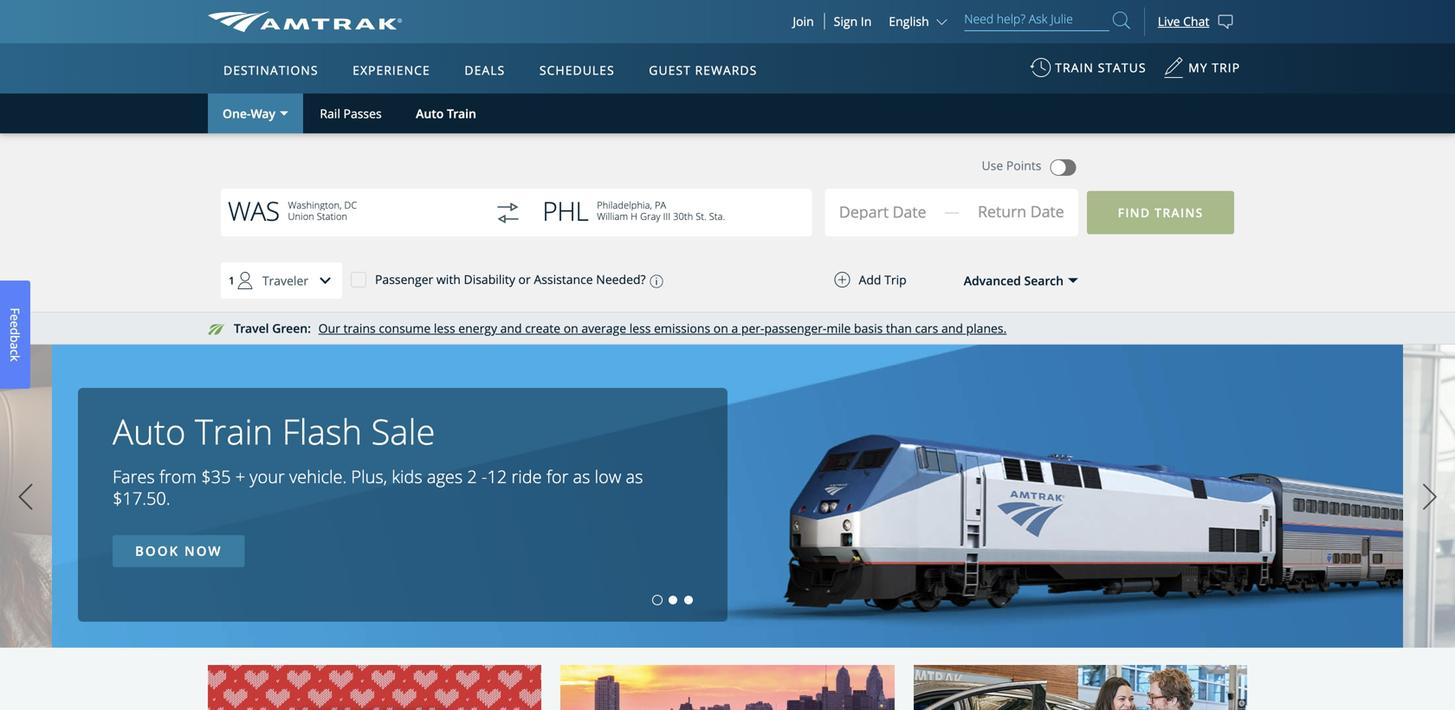 Task type: describe. For each thing, give the bounding box(es) containing it.
train for auto train
[[447, 105, 476, 122]]

needed?
[[596, 271, 646, 288]]

planes.
[[967, 320, 1007, 337]]

add trip button
[[800, 263, 942, 296]]

kids
[[392, 465, 423, 489]]

phl
[[543, 193, 588, 229]]

2 and from the left
[[942, 320, 963, 337]]

k
[[7, 355, 23, 362]]

sign
[[834, 13, 858, 29]]

station
[[317, 210, 348, 223]]

2 less from the left
[[630, 320, 651, 337]]

Passenger with Disability or Assistance Needed? checkbox
[[351, 271, 366, 287]]

gray
[[640, 210, 661, 223]]

passes
[[344, 105, 382, 122]]

2 e from the top
[[7, 321, 23, 328]]

c
[[7, 350, 23, 355]]

one-
[[223, 105, 251, 122]]

+
[[235, 465, 245, 489]]

energy
[[459, 320, 497, 337]]

disability
[[464, 271, 515, 288]]

one-way
[[223, 105, 276, 122]]

one-way button
[[208, 94, 303, 133]]

dc
[[344, 198, 357, 211]]

b
[[7, 335, 23, 343]]

guest rewards
[[649, 62, 758, 78]]

1 as from the left
[[573, 465, 590, 489]]

$17.50.
[[113, 486, 170, 510]]

search
[[1025, 272, 1064, 289]]

2 as from the left
[[626, 465, 643, 489]]

experience button
[[346, 46, 437, 94]]

auto train
[[416, 105, 476, 122]]

fares from $35 + your vehicle.  plus, kids ages 2 -12 ride for as low as $17.50.
[[113, 465, 643, 510]]

status
[[1098, 59, 1147, 76]]

previous image
[[13, 476, 39, 519]]

points
[[1007, 157, 1042, 174]]

flash
[[282, 408, 362, 455]]

our
[[319, 320, 340, 337]]

create
[[525, 320, 561, 337]]

h
[[631, 210, 638, 223]]

book now
[[135, 542, 222, 560]]

sign in button
[[834, 13, 872, 29]]

2
[[467, 465, 477, 489]]

slide 2 tab
[[669, 596, 678, 605]]

return date button
[[963, 194, 1079, 238]]

ages
[[427, 465, 463, 489]]

rail passes button
[[303, 94, 399, 133]]

than
[[886, 320, 912, 337]]

washington,
[[288, 198, 342, 211]]

sale
[[371, 408, 435, 455]]

1 less from the left
[[434, 320, 455, 337]]

from
[[159, 465, 197, 489]]

consume
[[379, 320, 431, 337]]

add trip
[[859, 271, 907, 288]]

travel
[[234, 320, 269, 337]]

traveler
[[262, 272, 308, 289]]

use
[[982, 157, 1003, 174]]

iii
[[663, 210, 671, 223]]

sign in
[[834, 13, 872, 29]]

was
[[228, 193, 279, 229]]

union
[[288, 210, 314, 223]]

mile
[[827, 320, 851, 337]]

deals button
[[458, 46, 512, 94]]

date
[[1031, 201, 1064, 222]]

my
[[1189, 59, 1208, 76]]

1 on from the left
[[564, 320, 579, 337]]

open image
[[1068, 278, 1079, 284]]

advanced search
[[964, 272, 1064, 289]]

next image
[[1417, 476, 1443, 519]]

live chat button
[[1144, 0, 1248, 43]]

search icon image
[[1113, 8, 1131, 32]]

advanced search button
[[929, 263, 1080, 298]]

for
[[547, 465, 569, 489]]

trains
[[344, 320, 376, 337]]

live chat
[[1158, 13, 1210, 29]]

sta.
[[709, 210, 725, 223]]

banner containing join
[[0, 0, 1456, 400]]

auto for auto train flash sale
[[113, 408, 186, 455]]

trip
[[885, 271, 907, 288]]

train for auto train flash sale
[[195, 408, 273, 455]]

use points
[[982, 157, 1042, 174]]

with
[[437, 271, 461, 288]]

my trip button
[[1164, 51, 1241, 94]]

chat
[[1184, 13, 1210, 29]]



Task type: locate. For each thing, give the bounding box(es) containing it.
passenger-
[[765, 320, 827, 337]]

1 horizontal spatial on
[[714, 320, 728, 337]]

philadelphia,
[[597, 198, 652, 211]]

guest
[[649, 62, 691, 78]]

on
[[564, 320, 579, 337], [714, 320, 728, 337]]

1 e from the top
[[7, 314, 23, 321]]

fares
[[113, 465, 155, 489]]

advanced
[[964, 272, 1021, 289]]

and left create on the left
[[500, 320, 522, 337]]

2 on from the left
[[714, 320, 728, 337]]

rail passes
[[320, 105, 382, 122]]

a
[[732, 320, 738, 337], [7, 343, 23, 350]]

guest rewards button
[[642, 46, 764, 94]]

schedules link
[[533, 43, 622, 94]]

30th
[[673, 210, 693, 223]]

english button
[[889, 13, 952, 29]]

and
[[500, 320, 522, 337], [942, 320, 963, 337]]

english
[[889, 13, 929, 29]]

1 vertical spatial a
[[7, 343, 23, 350]]

amtrak image
[[208, 11, 402, 32]]

our trains consume less energy and create on average less emissions on a per-passenger-mile basis than cars and planes. link
[[319, 320, 1007, 337]]

0 horizontal spatial as
[[573, 465, 590, 489]]

average
[[582, 320, 626, 337]]

regions map image
[[272, 145, 688, 387]]

0 horizontal spatial on
[[564, 320, 579, 337]]

select caret image
[[280, 111, 289, 116]]

pa
[[655, 198, 666, 211]]

-
[[482, 465, 487, 489]]

ride
[[512, 465, 542, 489]]

1 horizontal spatial as
[[626, 465, 643, 489]]

live
[[1158, 13, 1181, 29]]

1 horizontal spatial train
[[447, 105, 476, 122]]

Please enter your search item search field
[[965, 9, 1110, 31]]

trip
[[1212, 59, 1241, 76]]

on right create on the left
[[564, 320, 579, 337]]

0 vertical spatial auto
[[416, 105, 444, 122]]

less right average
[[630, 320, 651, 337]]

slide 1 tab
[[653, 596, 662, 605]]

now
[[185, 542, 222, 560]]

your
[[250, 465, 285, 489]]

1 and from the left
[[500, 320, 522, 337]]

schedules
[[540, 62, 615, 78]]

f e e d b a c k
[[7, 308, 23, 362]]

green:
[[272, 320, 311, 337]]

auto up the fares
[[113, 408, 186, 455]]

a inside button
[[7, 343, 23, 350]]

0 horizontal spatial train
[[195, 408, 273, 455]]

deals
[[465, 62, 505, 78]]

passenger image
[[228, 263, 262, 298]]

st.
[[696, 210, 707, 223]]

$35
[[201, 465, 231, 489]]

join button
[[783, 13, 825, 29]]

slide 3 tab
[[684, 596, 693, 605]]

e down "f"
[[7, 321, 23, 328]]

passenger with disability or assistance needed?
[[375, 271, 646, 288]]

basis
[[854, 320, 883, 337]]

join
[[793, 13, 814, 29]]

e up d
[[7, 314, 23, 321]]

passenger
[[375, 271, 433, 288]]

a up k
[[7, 343, 23, 350]]

way
[[251, 105, 276, 122]]

1 horizontal spatial less
[[630, 320, 651, 337]]

0 vertical spatial train
[[447, 105, 476, 122]]

0 vertical spatial a
[[732, 320, 738, 337]]

vehicle.
[[289, 465, 347, 489]]

per-
[[742, 320, 765, 337]]

as right "low" on the bottom of page
[[626, 465, 643, 489]]

application
[[272, 145, 688, 387]]

book now link
[[113, 535, 245, 567]]

rail
[[320, 105, 340, 122]]

more information about accessible travel requests. image
[[646, 275, 663, 288]]

1 horizontal spatial auto
[[416, 105, 444, 122]]

click to add the number travelers and discount types image
[[308, 263, 343, 298]]

choose a slide to display tab list
[[0, 596, 697, 605]]

12
[[487, 465, 507, 489]]

phl philadelphia, pa william h gray iii 30th st. sta.
[[543, 193, 725, 229]]

plus,
[[351, 465, 387, 489]]

1 vertical spatial train
[[195, 408, 273, 455]]

plus icon image
[[835, 272, 850, 288]]

or
[[519, 271, 531, 288]]

None field
[[843, 193, 962, 237]]

a left per-
[[732, 320, 738, 337]]

return date
[[978, 201, 1064, 222]]

0 horizontal spatial auto
[[113, 408, 186, 455]]

on left per-
[[714, 320, 728, 337]]

travel green: our trains consume less energy and create on average less emissions on a per-passenger-mile basis than cars and planes.
[[234, 320, 1007, 337]]

f e e d b a c k button
[[0, 281, 30, 389]]

train up +
[[195, 408, 273, 455]]

was washington, dc union station
[[228, 193, 357, 229]]

train status link
[[1030, 51, 1147, 94]]

my trip
[[1189, 59, 1241, 76]]

0 horizontal spatial less
[[434, 320, 455, 337]]

1 horizontal spatial a
[[732, 320, 738, 337]]

auto train link
[[399, 94, 494, 133]]

0 horizontal spatial and
[[500, 320, 522, 337]]

and right cars
[[942, 320, 963, 337]]

banner
[[0, 0, 1456, 400]]

low
[[595, 465, 622, 489]]

train
[[1056, 59, 1094, 76]]

0 horizontal spatial a
[[7, 343, 23, 350]]

rewards
[[695, 62, 758, 78]]

emissions
[[654, 320, 711, 337]]

experience
[[353, 62, 430, 78]]

auto
[[416, 105, 444, 122], [113, 408, 186, 455]]

traveler button
[[221, 263, 343, 299]]

auto down experience in the left of the page
[[416, 105, 444, 122]]

d
[[7, 328, 23, 335]]

as right for
[[573, 465, 590, 489]]

train down deals 'popup button'
[[447, 105, 476, 122]]

switch departure and arrival stations. image
[[487, 192, 529, 234]]

1 vertical spatial auto
[[113, 408, 186, 455]]

1 horizontal spatial and
[[942, 320, 963, 337]]

as
[[573, 465, 590, 489], [626, 465, 643, 489]]

amtrak sustains leaf icon image
[[208, 325, 225, 335]]

assistance
[[534, 271, 593, 288]]

f
[[7, 308, 23, 314]]

less left energy
[[434, 320, 455, 337]]

auto for auto train
[[416, 105, 444, 122]]

destinations
[[224, 62, 318, 78]]

in
[[861, 13, 872, 29]]



Task type: vqa. For each thing, say whether or not it's contained in the screenshot.
Rail
yes



